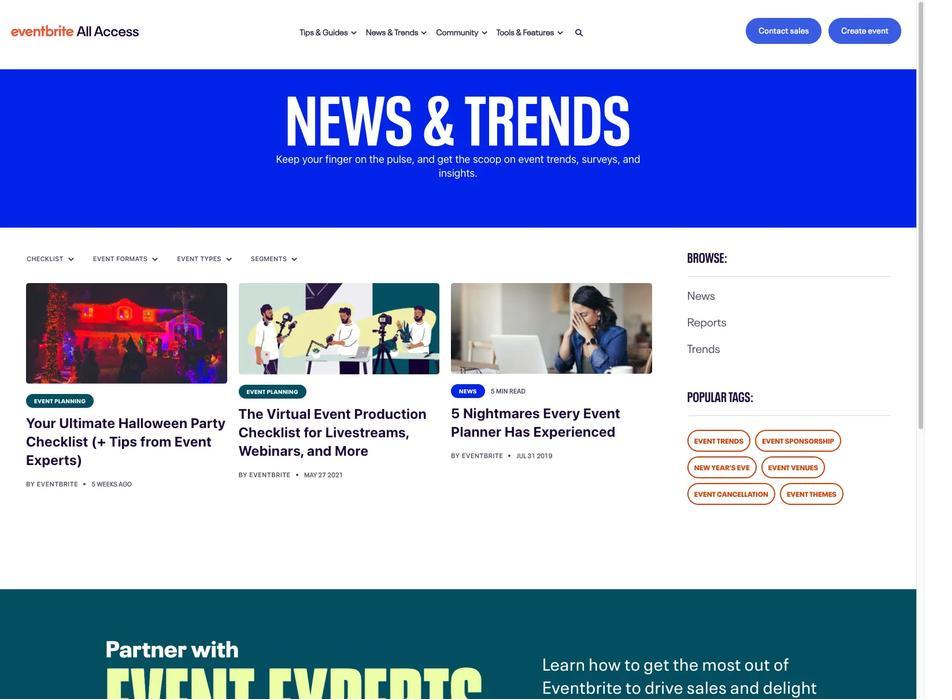 Task type: locate. For each thing, give the bounding box(es) containing it.
arrow image for trends
[[421, 31, 427, 35]]

sales
[[790, 24, 809, 35], [687, 673, 727, 699]]

most
[[702, 650, 741, 676]]

0 horizontal spatial arrow image
[[351, 31, 357, 35]]

0 vertical spatial sales
[[790, 24, 809, 35]]

event types button
[[177, 254, 232, 264]]

2 arrow image from the left
[[226, 257, 232, 262]]

1 horizontal spatial get
[[644, 650, 670, 676]]

event left formats
[[93, 255, 114, 262]]

1 arrow image from the left
[[351, 31, 357, 35]]

event formats button
[[92, 254, 158, 264]]

by eventbrite down experts)
[[26, 480, 80, 488]]

arrow image left 'event formats'
[[68, 257, 74, 262]]

on right finger
[[355, 153, 367, 165]]

your
[[302, 153, 323, 165]]

1 vertical spatial by eventbrite
[[239, 471, 293, 479]]

2 horizontal spatial by eventbrite link
[[451, 453, 505, 460]]

arrow image inside the community "link"
[[482, 31, 487, 35]]

0 vertical spatial by eventbrite
[[451, 453, 505, 460]]

event planning up virtual
[[247, 387, 298, 396]]

1 vertical spatial by
[[239, 471, 247, 479]]

0 vertical spatial event
[[868, 24, 889, 35]]

event for event trends link
[[694, 435, 716, 446]]

arrow image
[[482, 31, 487, 35], [557, 31, 563, 35]]

tips left the guides on the left of page
[[300, 25, 314, 37]]

0 horizontal spatial on
[[355, 153, 367, 165]]

by down experts)
[[26, 480, 35, 488]]

to
[[625, 650, 640, 676], [626, 673, 641, 699]]

0 vertical spatial by
[[451, 453, 460, 460]]

0 vertical spatial trends
[[395, 25, 418, 37]]

1 horizontal spatial by
[[239, 471, 247, 479]]

arrow image inside the news & trends link
[[421, 31, 427, 35]]

event planning
[[247, 387, 298, 396], [34, 397, 86, 405]]

0 vertical spatial get
[[438, 153, 453, 165]]

2 vertical spatial by
[[26, 480, 35, 488]]

the inside learn how to get the most out of eventbrite to drive sales and delight attendees.
[[673, 650, 699, 676]]

learn
[[542, 650, 586, 676]]

planner
[[451, 424, 502, 440]]

jul
[[517, 451, 527, 461]]

the
[[369, 153, 384, 165], [455, 153, 470, 165], [673, 650, 699, 676]]

by eventbrite
[[451, 453, 505, 460], [239, 471, 293, 479], [26, 480, 80, 488]]

1 horizontal spatial event planning link
[[239, 385, 306, 399]]

may
[[304, 470, 317, 479]]

read
[[510, 387, 526, 396]]

2 horizontal spatial by
[[451, 453, 460, 460]]

2 arrow image from the left
[[291, 257, 297, 262]]

with
[[191, 630, 239, 664]]

1 horizontal spatial planning
[[267, 387, 298, 396]]

event left themes
[[787, 489, 809, 499]]

1 horizontal spatial trends
[[465, 61, 631, 163]]

0 vertical spatial 5
[[491, 387, 495, 396]]

event down party
[[175, 434, 212, 450]]

checklist for the virtual event production checklist for livestreams, webinars, and more
[[239, 424, 301, 441]]

event for event planning link corresponding to virtual
[[247, 387, 266, 396]]

event venues link
[[762, 457, 825, 479]]

arrow image for community
[[482, 31, 487, 35]]

arrow image for segments
[[291, 257, 297, 262]]

1 arrow image from the left
[[68, 257, 74, 262]]

1 horizontal spatial arrow image
[[421, 31, 427, 35]]

tips
[[300, 25, 314, 37], [109, 434, 137, 450]]

tips inside the your ultimate halloween party checklist (+ tips from event experts)
[[109, 434, 137, 450]]

1 vertical spatial 5
[[451, 406, 460, 422]]

1 arrow image from the left
[[482, 31, 487, 35]]

event formats
[[93, 255, 149, 262]]

year's
[[712, 462, 736, 472]]

1 horizontal spatial event planning
[[247, 387, 298, 396]]

arrow image inside checklist dropdown button
[[68, 257, 74, 262]]

0 vertical spatial planning
[[267, 387, 298, 396]]

arrow image
[[152, 257, 158, 262], [226, 257, 232, 262]]

event up for
[[314, 406, 351, 422]]

0 horizontal spatial sales
[[687, 673, 727, 699]]

5 up planner
[[451, 406, 460, 422]]

attendees.
[[542, 696, 626, 700]]

1 vertical spatial sales
[[687, 673, 727, 699]]

2 arrow image from the left
[[421, 31, 427, 35]]

trends link
[[687, 339, 720, 356]]

0 vertical spatial event planning
[[247, 387, 298, 396]]

livestreams,
[[325, 424, 409, 441]]

2 horizontal spatial 5
[[491, 387, 495, 396]]

ago
[[119, 479, 132, 489]]

1 vertical spatial get
[[644, 650, 670, 676]]

news link
[[687, 286, 715, 303], [451, 385, 485, 399]]

5 for 5 weeks ago
[[92, 479, 96, 489]]

1 horizontal spatial by eventbrite link
[[239, 471, 293, 479]]

0 horizontal spatial by eventbrite
[[26, 480, 80, 488]]

contact sales link
[[746, 18, 822, 44]]

event planning link
[[239, 385, 306, 399], [26, 394, 94, 408]]

by eventbrite down webinars,
[[239, 471, 293, 479]]

2 vertical spatial 5
[[92, 479, 96, 489]]

0 horizontal spatial tips
[[109, 434, 137, 450]]

jul 31 2019
[[517, 451, 553, 461]]

by eventbrite link down webinars,
[[239, 471, 293, 479]]

and right surveys,
[[623, 153, 641, 165]]

types
[[200, 255, 221, 262]]

arrow image inside the tools & features link
[[557, 31, 563, 35]]

event planning up your
[[34, 397, 86, 405]]

0 horizontal spatial arrow image
[[482, 31, 487, 35]]

0 vertical spatial by eventbrite link
[[451, 453, 505, 460]]

event planning link up your
[[26, 394, 94, 408]]

1 horizontal spatial sales
[[790, 24, 809, 35]]

arrow image inside the segments dropdown button
[[291, 257, 297, 262]]

arrow image
[[351, 31, 357, 35], [421, 31, 427, 35]]

1 horizontal spatial the
[[455, 153, 470, 165]]

event for event sponsorship link at the right bottom
[[762, 435, 784, 446]]

2 vertical spatial by eventbrite
[[26, 480, 80, 488]]

checklist inside the your ultimate halloween party checklist (+ tips from event experts)
[[26, 434, 88, 450]]

event
[[93, 255, 114, 262], [177, 255, 199, 262], [247, 387, 266, 396], [34, 397, 53, 405], [583, 406, 621, 422], [314, 406, 351, 422], [175, 434, 212, 450], [694, 435, 716, 446], [762, 435, 784, 446], [769, 462, 790, 472], [694, 489, 716, 499], [787, 489, 809, 499]]

arrow image left tools
[[482, 31, 487, 35]]

learn how to get the most out of eventbrite to drive sales and delight attendees.
[[542, 650, 817, 700]]

on
[[355, 153, 367, 165], [504, 153, 516, 165]]

by for the virtual event production checklist for livestreams, webinars, and more
[[239, 471, 247, 479]]

drive
[[645, 673, 684, 699]]

arrow image inside tips & guides link
[[351, 31, 357, 35]]

event up your
[[34, 397, 53, 405]]

by eventbrite link for 5 nightmares every event planner has experienced
[[451, 453, 505, 460]]

arrow image left "search icon" on the top right
[[557, 31, 563, 35]]

sales right contact
[[790, 24, 809, 35]]

news link left min
[[451, 385, 485, 399]]

the left most
[[673, 650, 699, 676]]

event sponsorship link
[[755, 430, 841, 452]]

& for the tools & features link
[[516, 25, 522, 37]]

0 horizontal spatial planning
[[54, 397, 86, 405]]

event for "event formats" dropdown button
[[93, 255, 114, 262]]

and left "of"
[[730, 673, 760, 699]]

1 horizontal spatial arrow image
[[557, 31, 563, 35]]

1 vertical spatial by eventbrite link
[[239, 471, 293, 479]]

arrow image
[[68, 257, 74, 262], [291, 257, 297, 262]]

1 horizontal spatial event
[[868, 24, 889, 35]]

the virtual event production checklist for livestreams, webinars, and more link
[[239, 399, 440, 467]]

planning up virtual
[[267, 387, 298, 396]]

0 horizontal spatial by
[[26, 480, 35, 488]]

by
[[451, 453, 460, 460], [239, 471, 247, 479], [26, 480, 35, 488]]

event up experienced
[[583, 406, 621, 422]]

by down webinars,
[[239, 471, 247, 479]]

planning for virtual
[[267, 387, 298, 396]]

0 horizontal spatial get
[[438, 153, 453, 165]]

arrow image right segments
[[291, 257, 297, 262]]

0 horizontal spatial 5
[[92, 479, 96, 489]]

1 vertical spatial planning
[[54, 397, 86, 405]]

arrow image for tools & features
[[557, 31, 563, 35]]

checklist inside the virtual event production checklist for livestreams, webinars, and more
[[239, 424, 301, 441]]

2 vertical spatial by eventbrite link
[[26, 480, 80, 488]]

arrow image for guides
[[351, 31, 357, 35]]

2 horizontal spatial by eventbrite
[[451, 453, 505, 460]]

event down new
[[694, 489, 716, 499]]

the up insights.
[[455, 153, 470, 165]]

event left trends
[[694, 435, 716, 446]]

nightmares
[[463, 406, 540, 422]]

1 horizontal spatial on
[[504, 153, 516, 165]]

1 horizontal spatial by eventbrite
[[239, 471, 293, 479]]

2 arrow image from the left
[[557, 31, 563, 35]]

sales right drive
[[687, 673, 727, 699]]

event up event venues
[[762, 435, 784, 446]]

the left pulse, at the top
[[369, 153, 384, 165]]

event inside the virtual event production checklist for livestreams, webinars, and more
[[314, 406, 351, 422]]

event
[[868, 24, 889, 35], [518, 153, 544, 165]]

arrow image left community
[[421, 31, 427, 35]]

get
[[438, 153, 453, 165], [644, 650, 670, 676]]

0 horizontal spatial event planning link
[[26, 394, 94, 408]]

by eventbrite link
[[451, 453, 505, 460], [239, 471, 293, 479], [26, 480, 80, 488]]

pulse,
[[387, 153, 415, 165]]

halloween house party image
[[26, 283, 227, 384]]

event planning for ultimate
[[34, 397, 86, 405]]

get up insights.
[[438, 153, 453, 165]]

event left types on the left top of page
[[177, 255, 199, 262]]

arrow image right types on the left top of page
[[226, 257, 232, 262]]

arrow image for event types
[[226, 257, 232, 262]]

1 arrow image from the left
[[152, 257, 158, 262]]

arrow image inside "event formats" dropdown button
[[152, 257, 158, 262]]

1 horizontal spatial arrow image
[[291, 257, 297, 262]]

0 vertical spatial news & trends
[[366, 25, 418, 37]]

delight
[[763, 673, 817, 699]]

arrow image right formats
[[152, 257, 158, 262]]

5
[[491, 387, 495, 396], [451, 406, 460, 422], [92, 479, 96, 489]]

on right scoop
[[504, 153, 516, 165]]

event themes
[[787, 489, 837, 499]]

by eventbrite link down experts)
[[26, 480, 80, 488]]

5 weeks ago
[[92, 479, 132, 489]]

and
[[417, 153, 435, 165], [623, 153, 641, 165], [307, 443, 332, 459], [730, 673, 760, 699]]

by eventbrite down planner
[[451, 453, 505, 460]]

0 horizontal spatial the
[[369, 153, 384, 165]]

&
[[316, 25, 321, 37], [388, 25, 393, 37], [516, 25, 522, 37], [423, 61, 455, 163]]

tips right (+
[[109, 434, 137, 450]]

logo eventbrite image
[[9, 21, 141, 41]]

sales inside learn how to get the most out of eventbrite to drive sales and delight attendees.
[[687, 673, 727, 699]]

more
[[335, 443, 369, 459]]

0 horizontal spatial arrow image
[[152, 257, 158, 262]]

and inside the virtual event production checklist for livestreams, webinars, and more
[[307, 443, 332, 459]]

event planning link for ultimate
[[26, 394, 94, 408]]

5 for 5 min read
[[491, 387, 495, 396]]

news & trends
[[366, 25, 418, 37], [285, 61, 631, 163]]

planning
[[267, 387, 298, 396], [54, 397, 86, 405]]

new
[[694, 462, 710, 472]]

1 on from the left
[[355, 153, 367, 165]]

segments button
[[250, 254, 298, 264]]

arrow image inside event types dropdown button
[[226, 257, 232, 262]]

1 horizontal spatial tips
[[300, 25, 314, 37]]

planning up ultimate
[[54, 397, 86, 405]]

event planning link up virtual
[[239, 385, 306, 399]]

contact
[[759, 24, 789, 35]]

search icon image
[[575, 29, 583, 37]]

1 horizontal spatial 5
[[451, 406, 460, 422]]

0 horizontal spatial by eventbrite link
[[26, 480, 80, 488]]

0 horizontal spatial event
[[518, 153, 544, 165]]

5 left min
[[491, 387, 495, 396]]

1 horizontal spatial arrow image
[[226, 257, 232, 262]]

party
[[191, 415, 226, 431]]

event left trends,
[[518, 153, 544, 165]]

your ultimate halloween party checklist (+ tips from event experts)
[[26, 415, 226, 468]]

5 left weeks
[[92, 479, 96, 489]]

scoop
[[473, 153, 502, 165]]

1 vertical spatial event
[[518, 153, 544, 165]]

1 vertical spatial news link
[[451, 385, 485, 399]]

news link up reports link
[[687, 286, 715, 303]]

trends,
[[547, 153, 579, 165]]

0 horizontal spatial event planning
[[34, 397, 86, 405]]

5 nightmares every event planner has experienced
[[451, 406, 621, 440]]

& for the news & trends link at the left top
[[388, 25, 393, 37]]

event cancellation link
[[687, 483, 775, 505]]

event left venues
[[769, 462, 790, 472]]

and down for
[[307, 443, 332, 459]]

event for event themes link
[[787, 489, 809, 499]]

2 horizontal spatial the
[[673, 650, 699, 676]]

0 horizontal spatial arrow image
[[68, 257, 74, 262]]

by down planner
[[451, 453, 460, 460]]

event right create
[[868, 24, 889, 35]]

get right how
[[644, 650, 670, 676]]

1 vertical spatial tips
[[109, 434, 137, 450]]

production
[[354, 406, 427, 422]]

planning for ultimate
[[54, 397, 86, 405]]

1 horizontal spatial news link
[[687, 286, 715, 303]]

event up the
[[247, 387, 266, 396]]

by eventbrite link down planner
[[451, 453, 505, 460]]

1 vertical spatial trends
[[465, 61, 631, 163]]

arrow image right the guides on the left of page
[[351, 31, 357, 35]]

5 inside 5 nightmares every event planner has experienced
[[451, 406, 460, 422]]

2 vertical spatial trends
[[687, 339, 720, 356]]

1 vertical spatial event planning
[[34, 397, 86, 405]]



Task type: vqa. For each thing, say whether or not it's contained in the screenshot.
Things to do in Austin, TX link
no



Task type: describe. For each thing, give the bounding box(es) containing it.
to right how
[[625, 650, 640, 676]]

guides
[[323, 25, 348, 37]]

venues
[[791, 462, 818, 472]]

0 vertical spatial tips
[[300, 25, 314, 37]]

event for event cancellation link
[[694, 489, 716, 499]]

event venues
[[769, 462, 818, 472]]

virtual
[[267, 406, 311, 422]]

the for learn
[[673, 650, 699, 676]]

event inside 5 nightmares every event planner has experienced
[[583, 406, 621, 422]]

31
[[528, 451, 536, 461]]

checklist inside dropdown button
[[27, 255, 65, 262]]

0 horizontal spatial news link
[[451, 385, 485, 399]]

event trends link
[[687, 430, 751, 452]]

2 on from the left
[[504, 153, 516, 165]]

by eventbrite for the virtual event production checklist for livestreams, webinars, and more
[[239, 471, 293, 479]]

by for 5 nightmares every event planner has experienced
[[451, 453, 460, 460]]

event sponsorship
[[762, 435, 835, 446]]

5 nightmares every event planner has experienced link
[[451, 399, 652, 448]]

tips & guides link
[[295, 18, 361, 44]]

get inside keep your finger on the pulse, and get the scoop on event trends, surveys, and insights.
[[438, 153, 453, 165]]

by eventbrite link for the virtual event production checklist for livestreams, webinars, and more
[[239, 471, 293, 479]]

reports link
[[687, 312, 727, 330]]

new year's eve
[[694, 462, 750, 472]]

get inside learn how to get the most out of eventbrite to drive sales and delight attendees.
[[644, 650, 670, 676]]

segments
[[251, 255, 289, 262]]

of
[[774, 650, 789, 676]]

contact sales
[[759, 24, 809, 35]]

checklist for your ultimate halloween party checklist (+ tips from event experts)
[[26, 434, 88, 450]]

news & trends link
[[361, 18, 432, 44]]

event for event types dropdown button
[[177, 255, 199, 262]]

formats
[[116, 255, 148, 262]]

halloween
[[118, 415, 188, 431]]

browse:
[[687, 246, 728, 267]]

tools & features link
[[492, 18, 568, 44]]

event inside keep your finger on the pulse, and get the scoop on event trends, surveys, and insights.
[[518, 153, 544, 165]]

experienced
[[533, 424, 616, 440]]

partner with
[[106, 630, 239, 664]]

0 vertical spatial news link
[[687, 286, 715, 303]]

has
[[505, 424, 530, 440]]

tools & features
[[497, 25, 554, 37]]

and right pulse, at the top
[[417, 153, 435, 165]]

popular
[[687, 386, 727, 406]]

experts)
[[26, 452, 82, 468]]

the virtual event production checklist for livestreams, webinars, and more
[[239, 406, 427, 459]]

insights.
[[439, 167, 478, 179]]

tips & guides
[[300, 25, 348, 37]]

eventbrite inside learn how to get the most out of eventbrite to drive sales and delight attendees.
[[542, 673, 622, 699]]

partner
[[106, 630, 187, 664]]

ultimate
[[59, 415, 115, 431]]

webinars,
[[239, 443, 304, 459]]

sales inside the contact sales link
[[790, 24, 809, 35]]

5 for 5 nightmares every event planner has experienced
[[451, 406, 460, 422]]

2021
[[328, 470, 343, 479]]

create event link
[[829, 18, 902, 44]]

0 horizontal spatial trends
[[395, 25, 418, 37]]

2 horizontal spatial trends
[[687, 339, 720, 356]]

event cancellation
[[694, 489, 769, 499]]

eventbrite for your ultimate halloween party checklist (+ tips from event experts)
[[37, 480, 78, 488]]

event for event venues link
[[769, 462, 790, 472]]

2019
[[537, 451, 553, 461]]

from
[[140, 434, 171, 450]]

how
[[589, 650, 621, 676]]

popular tags:
[[687, 386, 754, 406]]

event types
[[177, 255, 223, 262]]

event planning link for virtual
[[239, 385, 306, 399]]

checklist button
[[26, 254, 74, 264]]

tags:
[[729, 386, 754, 406]]

keep your finger on the pulse, and get the scoop on event trends, surveys, and insights.
[[276, 153, 641, 179]]

community
[[436, 25, 479, 37]]

trends
[[717, 435, 744, 446]]

weeks
[[97, 479, 117, 489]]

and inside learn how to get the most out of eventbrite to drive sales and delight attendees.
[[730, 673, 760, 699]]

sponsorship
[[785, 435, 835, 446]]

by eventbrite link for your ultimate halloween party checklist (+ tips from event experts)
[[26, 480, 80, 488]]

1 vertical spatial news & trends
[[285, 61, 631, 163]]

arrow image for event formats
[[152, 257, 158, 262]]

by eventbrite for 5 nightmares every event planner has experienced
[[451, 453, 505, 460]]

27
[[318, 470, 326, 479]]

features
[[523, 25, 554, 37]]

min
[[496, 387, 508, 396]]

keep
[[276, 153, 300, 165]]

event for ultimate's event planning link
[[34, 397, 53, 405]]

arrow image for checklist
[[68, 257, 74, 262]]

community link
[[432, 18, 492, 44]]

(+
[[91, 434, 106, 450]]

cancellation
[[717, 489, 769, 499]]

by for your ultimate halloween party checklist (+ tips from event experts)
[[26, 480, 35, 488]]

out
[[745, 650, 771, 676]]

themes
[[810, 489, 837, 499]]

every
[[543, 406, 580, 422]]

by eventbrite for your ultimate halloween party checklist (+ tips from event experts)
[[26, 480, 80, 488]]

finger
[[325, 153, 352, 165]]

event trends
[[694, 435, 744, 446]]

event themes link
[[780, 483, 844, 505]]

surveys,
[[582, 153, 621, 165]]

to left drive
[[626, 673, 641, 699]]

news inside 'link'
[[459, 387, 477, 395]]

5 min read
[[491, 387, 526, 396]]

for
[[304, 424, 322, 441]]

your
[[26, 415, 56, 431]]

new year's eve link
[[687, 457, 757, 479]]

create
[[842, 24, 867, 35]]

may 27 2021
[[304, 470, 343, 479]]

your ultimate halloween party checklist (+ tips from event experts) link
[[26, 408, 227, 476]]

eventbrite for the virtual event production checklist for livestreams, webinars, and more
[[249, 471, 291, 479]]

& for tips & guides link
[[316, 25, 321, 37]]

reports
[[687, 312, 727, 330]]

eve
[[737, 462, 750, 472]]

event planning for virtual
[[247, 387, 298, 396]]

eventbrite for 5 nightmares every event planner has experienced
[[462, 453, 503, 460]]

create event
[[842, 24, 889, 35]]

the for keep
[[369, 153, 384, 165]]

event inside the your ultimate halloween party checklist (+ tips from event experts)
[[175, 434, 212, 450]]



